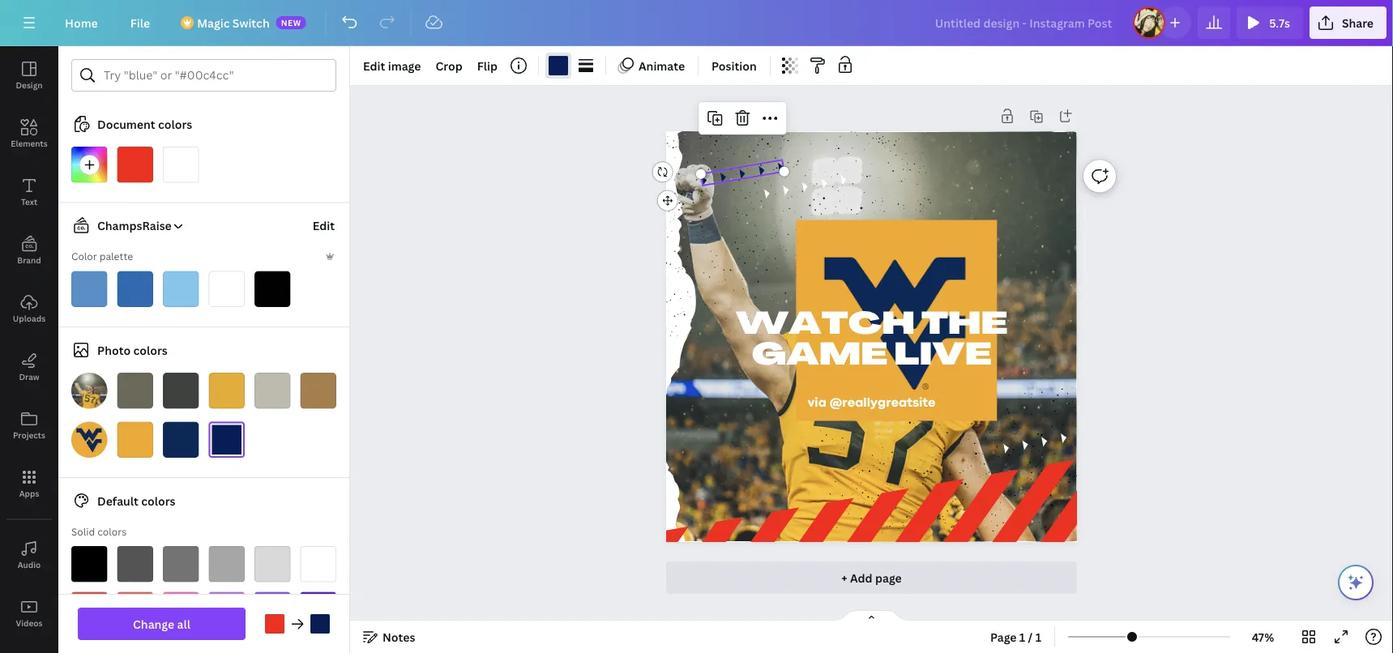 Task type: describe. For each thing, give the bounding box(es) containing it.
47% button
[[1237, 624, 1290, 650]]

2 1 from the left
[[1036, 630, 1042, 645]]

solid
[[71, 525, 95, 538]]

colors for default colors
[[141, 493, 176, 509]]

0 vertical spatial #ff0000 image
[[117, 147, 153, 183]]

page
[[876, 570, 902, 586]]

change all button
[[78, 608, 246, 641]]

+ add page button
[[666, 562, 1078, 594]]

white #ffffff image
[[300, 546, 336, 583]]

all
[[177, 617, 191, 632]]

aqua blue #0cc0df image
[[117, 638, 153, 654]]

edit for edit
[[313, 218, 335, 234]]

july
[[810, 263, 832, 276]]

@reallygreatsite
[[830, 396, 936, 410]]

1 horizontal spatial #ff0000 image
[[265, 615, 285, 634]]

#bebbb0 image
[[255, 373, 291, 409]]

watch
[[736, 311, 915, 342]]

light gray #d9d9d9 image
[[255, 546, 291, 583]]

elements
[[11, 138, 48, 149]]

videos button
[[0, 585, 58, 643]]

new
[[281, 17, 301, 28]]

share
[[1343, 15, 1374, 30]]

dark turquoise #0097b2 image
[[71, 638, 107, 654]]

change
[[133, 617, 174, 632]]

apps
[[19, 488, 39, 499]]

5.7s button
[[1237, 6, 1304, 39]]

position
[[712, 58, 757, 73]]

july 23, 2025 | 3:00 pm
[[810, 263, 938, 276]]

animate button
[[613, 53, 692, 79]]

videos
[[16, 618, 43, 629]]

edit button
[[311, 210, 336, 242]]

crop
[[436, 58, 463, 73]]

via
[[808, 396, 827, 410]]

edit image
[[363, 58, 421, 73]]

flip button
[[471, 53, 504, 79]]

turquoise blue #5ce1e6 image
[[163, 638, 199, 654]]

|
[[888, 263, 894, 276]]

47%
[[1253, 630, 1275, 645]]

pm
[[927, 263, 938, 276]]

#ffffff image
[[209, 271, 245, 307]]

colors for document colors
[[158, 116, 192, 132]]

watch the game live
[[736, 311, 1008, 372]]

23,
[[838, 263, 854, 276]]

1 vertical spatial #ff0000 image
[[265, 615, 285, 634]]

image
[[388, 58, 421, 73]]

audio button
[[0, 526, 58, 585]]

photo
[[97, 343, 131, 358]]

solid colors
[[71, 525, 127, 538]]

0 vertical spatial #ff0000 image
[[117, 147, 153, 183]]

Try "blue" or "#00c4cc" search field
[[104, 60, 326, 91]]

side panel tab list
[[0, 46, 58, 643]]

file button
[[117, 6, 163, 39]]

text button
[[0, 163, 58, 221]]

draw button
[[0, 338, 58, 396]]

palette
[[99, 250, 133, 263]]

aqua blue #0cc0df image
[[117, 638, 153, 654]]

dark turquoise #0097b2 image
[[71, 638, 107, 654]]

elements button
[[0, 105, 58, 163]]

default colors
[[97, 493, 176, 509]]

#012958 image
[[163, 422, 199, 458]]

uploads
[[13, 313, 46, 324]]

#eaab06 image
[[209, 373, 245, 409]]



Task type: locate. For each thing, give the bounding box(es) containing it.
royal blue #5271ff image
[[255, 638, 291, 654], [255, 638, 291, 654]]

#010101 image
[[255, 271, 291, 307]]

live
[[894, 342, 992, 372]]

light gray #d9d9d9 image
[[255, 546, 291, 583]]

magenta #cb6ce6 image
[[209, 592, 245, 628], [209, 592, 245, 628]]

light blue #38b6ff image
[[209, 638, 245, 654]]

via @reallygreatsite
[[808, 396, 936, 410]]

notes button
[[357, 624, 422, 650]]

draw
[[19, 371, 39, 382]]

#f5a700 image
[[117, 422, 153, 458], [117, 422, 153, 458]]

colors for solid colors
[[97, 525, 127, 538]]

photo colors
[[97, 343, 168, 358]]

document
[[97, 116, 155, 132]]

0 vertical spatial edit
[[363, 58, 385, 73]]

0 horizontal spatial #ff0000 image
[[117, 147, 153, 183]]

#ff0000 image down the document
[[117, 147, 153, 183]]

#011d5b image
[[549, 56, 568, 75], [549, 56, 568, 75], [209, 422, 245, 458], [311, 615, 330, 634], [311, 615, 330, 634]]

add a new color image
[[71, 147, 107, 183]]

change all
[[133, 617, 191, 632]]

1 vertical spatial #ff0000 image
[[265, 615, 285, 634]]

add
[[851, 570, 873, 586]]

flip
[[477, 58, 498, 73]]

1 1 from the left
[[1020, 630, 1026, 645]]

1 left /
[[1020, 630, 1026, 645]]

#6b6958 image
[[117, 373, 153, 409], [117, 373, 153, 409]]

black #000000 image
[[71, 546, 107, 583], [71, 546, 107, 583]]

#bebbb0 image
[[255, 373, 291, 409]]

main menu bar
[[0, 0, 1394, 46]]

show pages image
[[833, 610, 911, 623]]

1 horizontal spatial #ff0000 image
[[265, 615, 285, 634]]

apps button
[[0, 455, 58, 513]]

#ffffff image
[[163, 147, 199, 183], [163, 147, 199, 183], [209, 271, 245, 307]]

audio
[[18, 559, 41, 570]]

pink #ff66c4 image
[[163, 592, 199, 628], [163, 592, 199, 628]]

edit for edit image
[[363, 58, 385, 73]]

champsraise
[[97, 218, 172, 234]]

colors right solid
[[97, 525, 127, 538]]

0 horizontal spatial edit
[[313, 218, 335, 234]]

uploads button
[[0, 280, 58, 338]]

position button
[[705, 53, 764, 79]]

1
[[1020, 630, 1026, 645], [1036, 630, 1042, 645]]

#ff0000 image
[[117, 147, 153, 183], [265, 615, 285, 634]]

color
[[71, 250, 97, 263]]

color palette
[[71, 250, 133, 263]]

crop button
[[429, 53, 469, 79]]

document colors
[[97, 116, 192, 132]]

dark gray #545454 image
[[117, 546, 153, 583], [117, 546, 153, 583]]

home link
[[52, 6, 111, 39]]

3:00
[[899, 263, 921, 276]]

design
[[16, 79, 43, 90]]

edit image button
[[357, 53, 428, 79]]

0 horizontal spatial 1
[[1020, 630, 1026, 645]]

colors
[[158, 116, 192, 132], [133, 343, 168, 358], [141, 493, 176, 509], [97, 525, 127, 538]]

colors right the document
[[158, 116, 192, 132]]

#eaab06 image
[[209, 373, 245, 409]]

animate
[[639, 58, 685, 73]]

colors right the default
[[141, 493, 176, 509]]

#ff0000 image down light gray #d9d9d9 icon
[[265, 615, 285, 634]]

colors right photo
[[133, 343, 168, 358]]

violet #5e17eb image
[[300, 592, 336, 628], [300, 592, 336, 628]]

default
[[97, 493, 139, 509]]

coral red #ff5757 image
[[117, 592, 153, 628]]

#010101 image
[[255, 271, 291, 307]]

design button
[[0, 46, 58, 105]]

gray #a6a6a6 image
[[209, 546, 245, 583]]

page 1 / 1
[[991, 630, 1042, 645]]

champsraise button
[[65, 216, 185, 236]]

1 horizontal spatial edit
[[363, 58, 385, 73]]

the
[[922, 311, 1008, 342]]

canva assistant image
[[1347, 573, 1366, 593]]

gray #737373 image
[[163, 546, 199, 583]]

#ff0000 image down the document
[[117, 147, 153, 183]]

gray #a6a6a6 image
[[209, 546, 245, 583]]

text
[[21, 196, 37, 207]]

#aa7e48 image
[[300, 373, 336, 409], [300, 373, 336, 409]]

1 horizontal spatial 1
[[1036, 630, 1042, 645]]

Design title text field
[[923, 6, 1127, 39]]

notes
[[383, 630, 416, 645]]

file
[[130, 15, 150, 30]]

/
[[1029, 630, 1033, 645]]

add a new color image
[[71, 147, 107, 183]]

1 vertical spatial edit
[[313, 218, 335, 234]]

home
[[65, 15, 98, 30]]

#ff0000 image down light gray #d9d9d9 icon
[[265, 615, 285, 634]]

edit
[[363, 58, 385, 73], [313, 218, 335, 234]]

#75c6ef image
[[163, 271, 199, 307], [163, 271, 199, 307]]

0 horizontal spatial #ff0000 image
[[117, 147, 153, 183]]

turquoise blue #5ce1e6 image
[[163, 638, 199, 654]]

projects button
[[0, 396, 58, 455]]

1 right /
[[1036, 630, 1042, 645]]

edit inside dropdown button
[[363, 58, 385, 73]]

edit inside button
[[313, 218, 335, 234]]

share button
[[1310, 6, 1387, 39]]

#ff0000 image
[[117, 147, 153, 183], [265, 615, 285, 634]]

#4890cd image
[[71, 271, 107, 307], [71, 271, 107, 307]]

gray #737373 image
[[163, 546, 199, 583]]

5.7s
[[1270, 15, 1291, 30]]

magic
[[197, 15, 230, 30]]

light blue #38b6ff image
[[209, 638, 245, 654]]

projects
[[13, 430, 45, 441]]

colors for photo colors
[[133, 343, 168, 358]]

coral red #ff5757 image
[[117, 592, 153, 628]]

+
[[842, 570, 848, 586]]

white #ffffff image
[[300, 546, 336, 583]]

#011d5b image
[[209, 422, 245, 458]]

bright red #ff3131 image
[[71, 592, 107, 628], [71, 592, 107, 628]]

cobalt blue #004aad image
[[300, 638, 336, 654], [300, 638, 336, 654]]

brand button
[[0, 221, 58, 280]]

#3d413d image
[[163, 373, 199, 409], [163, 373, 199, 409]]

+ add page
[[842, 570, 902, 586]]

game
[[752, 342, 888, 372]]

#166bb5 image
[[117, 271, 153, 307], [117, 271, 153, 307]]

2025
[[860, 263, 882, 276]]

page
[[991, 630, 1017, 645]]

#012958 image
[[163, 422, 199, 458]]

switch
[[233, 15, 270, 30]]

brand
[[17, 255, 41, 266]]

purple #8c52ff image
[[255, 592, 291, 628], [255, 592, 291, 628]]

magic switch
[[197, 15, 270, 30]]



Task type: vqa. For each thing, say whether or not it's contained in the screenshot.
Design Brief Docs Banner in Grey Lilac Black Soft Pastels Style 'group'
no



